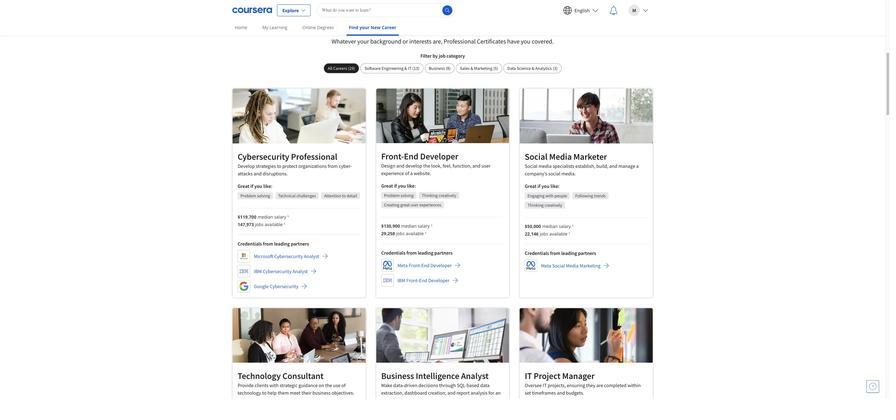 Task type: vqa. For each thing, say whether or not it's contained in the screenshot.
middle GREAT IF YOU LIKE:
yes



Task type: describe. For each thing, give the bounding box(es) containing it.
& for software engineering & it (13)
[[405, 65, 407, 71]]

Software Engineering & IT (13) button
[[361, 63, 424, 73]]

attacks
[[238, 170, 253, 177]]

feel,
[[443, 163, 452, 169]]

you for cybersecurity professional
[[254, 183, 262, 189]]

works
[[456, 19, 492, 37]]

0 vertical spatial thinking creatively
[[422, 193, 457, 198]]

cybersecurity for microsoft
[[274, 253, 303, 259]]

from for cybersecurity professional
[[263, 241, 273, 247]]

business
[[313, 390, 331, 396]]

problem for front-end developer
[[384, 193, 400, 198]]

career
[[382, 24, 397, 30]]

microsoft
[[254, 253, 273, 259]]

median for developer
[[401, 223, 417, 229]]

problem for cybersecurity professional
[[241, 193, 256, 199]]

engaging with people
[[528, 193, 568, 198]]

manager
[[563, 370, 595, 382]]

google cybersecurity link
[[238, 280, 307, 293]]

coursera image
[[232, 5, 272, 15]]

developer inside front-end developer design and develop the look, feel, function, and user experience of a website.
[[420, 151, 459, 162]]

ibm cybersecurity analyst
[[254, 268, 308, 274]]

attention to detail
[[324, 193, 357, 199]]

leading for develop
[[274, 241, 290, 247]]

you for social media marketer
[[542, 183, 550, 189]]

design
[[381, 163, 396, 169]]

option group containing all careers (29)
[[324, 63, 562, 73]]

develop
[[406, 163, 423, 169]]

29,258
[[381, 231, 395, 236]]

developer for ibm front-end developer
[[428, 277, 450, 283]]

jobs for develop
[[255, 222, 264, 227]]

are
[[597, 382, 604, 389]]

1 vertical spatial thinking
[[528, 202, 544, 208]]

or
[[403, 37, 408, 45]]

that
[[429, 19, 453, 37]]

english
[[575, 7, 590, 13]]

explore
[[283, 7, 299, 13]]

home link
[[232, 20, 250, 34]]

google
[[254, 283, 269, 289]]

media inside social media marketer social media specialists establish, build, and manage a company's social media.
[[550, 151, 572, 162]]

(29)
[[348, 65, 355, 71]]

following
[[576, 193, 594, 198]]

people
[[555, 193, 568, 198]]

cybersecurity professional develop strategies to protect organizations from cyber- attacks and disruptions.
[[238, 151, 352, 177]]

available for develop
[[265, 222, 283, 227]]

have
[[508, 37, 520, 45]]

$130,900
[[381, 223, 400, 229]]

great if you like: for social
[[525, 183, 560, 189]]

you for front-end developer
[[398, 183, 406, 189]]

strategic
[[280, 382, 298, 388]]

detail
[[347, 193, 357, 199]]

find your new career link
[[347, 20, 399, 36]]

driven
[[404, 382, 418, 389]]

Sales & Marketing (5) button
[[456, 63, 503, 73]]

career
[[389, 19, 426, 37]]

from inside cybersecurity professional develop strategies to protect organizations from cyber- attacks and disruptions.
[[328, 163, 338, 169]]

if for front-
[[394, 183, 397, 189]]

social media marketer social media specialists establish, build, and manage a company's social media.
[[525, 151, 639, 177]]

$130,900 median salary ¹ 29,258 jobs available ¹
[[381, 223, 433, 236]]

decisions
[[419, 382, 438, 389]]

salary for marketer
[[559, 223, 571, 229]]

meta social media marketing link
[[525, 259, 610, 272]]

look,
[[431, 163, 442, 169]]

1 horizontal spatial marketing
[[580, 262, 601, 269]]

technology consultant provide clients with strategic guidance on the use of technology to help them meet their business objectives.
[[238, 370, 354, 396]]

0 vertical spatial with
[[546, 193, 554, 198]]

(8)
[[446, 65, 451, 71]]

business (8)
[[429, 65, 451, 71]]

business intelligence analyst make data-driven decisions through sql-based data extraction, dashboard creation, and report analysis for an organization.
[[381, 370, 501, 399]]

meta social media marketing
[[541, 262, 601, 269]]

credentials for cybersecurity
[[238, 241, 262, 247]]

within
[[628, 382, 641, 389]]

following trends
[[576, 193, 606, 198]]

for inside find a career that works for you whatever your background or interests are, professional certificates have you covered.
[[494, 19, 511, 37]]

Data Science & Analytics (3) button
[[504, 63, 562, 73]]

like: for developer
[[407, 183, 416, 189]]

media.
[[562, 170, 576, 177]]

1 vertical spatial social
[[525, 163, 538, 169]]

marketing inside button
[[474, 65, 493, 71]]

1 vertical spatial media
[[566, 262, 579, 269]]

$119,700
[[238, 214, 257, 220]]

cybersecurity inside cybersecurity professional develop strategies to protect organizations from cyber- attacks and disruptions.
[[238, 151, 289, 162]]

cybersecurity for google
[[270, 283, 299, 289]]

Business (8) button
[[425, 63, 455, 73]]

the inside the technology consultant provide clients with strategic guidance on the use of technology to help them meet their business objectives.
[[325, 382, 332, 388]]

meta for social
[[541, 262, 552, 269]]

available for developer
[[406, 231, 424, 236]]

guidance
[[299, 382, 318, 388]]

to inside cybersecurity professional develop strategies to protect organizations from cyber- attacks and disruptions.
[[277, 163, 281, 169]]

whatever
[[332, 37, 356, 45]]

engaging
[[528, 193, 545, 198]]

available for marketer
[[550, 231, 568, 237]]

leading for marketer
[[562, 250, 577, 256]]

online
[[303, 24, 316, 30]]

new
[[371, 24, 381, 30]]

technology
[[238, 390, 261, 396]]

and inside it project manager oversee it projects, ensuring they are completed within set timeframes and budgets.
[[557, 390, 565, 396]]

disruptions.
[[263, 170, 288, 177]]

2 vertical spatial social
[[553, 262, 565, 269]]

job
[[439, 53, 446, 59]]

a inside social media marketer social media specialists establish, build, and manage a company's social media.
[[637, 163, 639, 169]]

$119,700 median salary ¹ 147,973 jobs available ¹
[[238, 214, 289, 227]]

a inside find a career that works for you whatever your background or interests are, professional certificates have you covered.
[[379, 19, 386, 37]]

creating great user experiences
[[384, 202, 442, 208]]

0 vertical spatial your
[[360, 24, 370, 30]]

ibm for developer
[[398, 277, 406, 283]]

front- inside front-end developer design and develop the look, feel, function, and user experience of a website.
[[381, 151, 404, 162]]

partners for media
[[578, 250, 597, 256]]

and inside business intelligence analyst make data-driven decisions through sql-based data extraction, dashboard creation, and report analysis for an organization.
[[448, 390, 456, 396]]

analyst for business
[[461, 370, 489, 382]]

creating
[[384, 202, 400, 208]]

2 vertical spatial it
[[543, 382, 547, 389]]

1 vertical spatial to
[[342, 193, 346, 199]]

front-end developer design and develop the look, feel, function, and user experience of a website.
[[381, 151, 491, 176]]

m
[[633, 7, 637, 13]]

credentials from leading partners for developer
[[381, 250, 453, 256]]

data-
[[394, 382, 404, 389]]

them
[[278, 390, 289, 396]]

if for social
[[538, 183, 541, 189]]

(3)
[[553, 65, 558, 71]]

help
[[268, 390, 277, 396]]

user inside front-end developer design and develop the look, feel, function, and user experience of a website.
[[482, 163, 491, 169]]

1 vertical spatial thinking creatively
[[528, 202, 563, 208]]

professional inside cybersecurity professional develop strategies to protect organizations from cyber- attacks and disruptions.
[[291, 151, 338, 162]]

1 vertical spatial user
[[411, 202, 419, 208]]

cybersecurity for ibm
[[263, 268, 292, 274]]

credentials for social
[[525, 250, 549, 256]]

budgets.
[[566, 390, 585, 396]]

What do you want to learn? text field
[[317, 3, 455, 17]]

a inside front-end developer design and develop the look, feel, function, and user experience of a website.
[[410, 170, 413, 176]]

problem solving for developer
[[384, 193, 414, 198]]

leading for developer
[[418, 250, 434, 256]]

credentials from leading partners for develop
[[238, 241, 309, 247]]

$50,000 median salary ¹ 22,146 jobs available ¹
[[525, 223, 574, 237]]

specialists
[[553, 163, 575, 169]]

careers
[[334, 65, 347, 71]]

covered.
[[532, 37, 554, 45]]

great for front-end developer
[[381, 183, 393, 189]]

analysis
[[471, 390, 488, 396]]

find for your
[[349, 24, 359, 30]]

developer for meta front-end developer
[[431, 262, 452, 268]]

find your new career
[[349, 24, 397, 30]]

of inside the technology consultant provide clients with strategic guidance on the use of technology to help them meet their business objectives.
[[342, 382, 346, 388]]

you right have
[[521, 37, 531, 45]]

great for cybersecurity professional
[[238, 183, 250, 189]]

trends
[[594, 193, 606, 198]]

0 vertical spatial social
[[525, 151, 548, 162]]

like: for develop
[[263, 183, 273, 189]]

establish,
[[576, 163, 596, 169]]

oversee
[[525, 382, 542, 389]]

problem solving for develop
[[241, 193, 270, 199]]

1 horizontal spatial it
[[525, 370, 532, 382]]

like: for marketer
[[551, 183, 560, 189]]

meet
[[290, 390, 301, 396]]

filter by job category
[[421, 53, 465, 59]]

objectives.
[[332, 390, 354, 396]]

social
[[549, 170, 561, 177]]

end for ibm
[[419, 277, 427, 283]]



Task type: locate. For each thing, give the bounding box(es) containing it.
find
[[350, 19, 376, 37], [349, 24, 359, 30]]

0 vertical spatial to
[[277, 163, 281, 169]]

on
[[319, 382, 324, 388]]

find for a
[[350, 19, 376, 37]]

credentials from leading partners up meta social media marketing link
[[525, 250, 597, 256]]

explore button
[[277, 4, 311, 16]]

cybersecurity inside microsoft cybersecurity analyst link
[[274, 253, 303, 259]]

business inside business intelligence analyst make data-driven decisions through sql-based data extraction, dashboard creation, and report analysis for an organization.
[[381, 370, 414, 382]]

0 horizontal spatial marketing
[[474, 65, 493, 71]]

great
[[401, 202, 410, 208]]

1 vertical spatial business
[[381, 370, 414, 382]]

software
[[365, 65, 381, 71]]

2 horizontal spatial a
[[637, 163, 639, 169]]

0 vertical spatial it
[[408, 65, 412, 71]]

1 vertical spatial ibm
[[398, 277, 406, 283]]

2 vertical spatial analyst
[[461, 370, 489, 382]]

available right 22,146
[[550, 231, 568, 237]]

ibm up google
[[254, 268, 262, 274]]

1 horizontal spatial great
[[381, 183, 393, 189]]

end down meta front-end developer
[[419, 277, 427, 283]]

median for develop
[[258, 214, 273, 220]]

0 horizontal spatial with
[[270, 382, 279, 388]]

All Careers (29) button
[[324, 63, 359, 73]]

2 horizontal spatial salary
[[559, 223, 571, 229]]

organizations
[[299, 163, 327, 169]]

median right $130,900
[[401, 223, 417, 229]]

credentials down 29,258
[[381, 250, 406, 256]]

1 horizontal spatial if
[[394, 183, 397, 189]]

and down projects,
[[557, 390, 565, 396]]

1 horizontal spatial business
[[429, 65, 445, 71]]

meta for front-
[[398, 262, 408, 268]]

interests
[[410, 37, 432, 45]]

provide
[[238, 382, 254, 388]]

2 horizontal spatial if
[[538, 183, 541, 189]]

and right function,
[[473, 163, 481, 169]]

0 vertical spatial marketing
[[474, 65, 493, 71]]

meta front-end developer link
[[381, 259, 461, 272]]

use
[[333, 382, 341, 388]]

available inside $130,900 median salary ¹ 29,258 jobs available ¹
[[406, 231, 424, 236]]

cybersecurity inside the ibm cybersecurity analyst link
[[263, 268, 292, 274]]

0 horizontal spatial jobs
[[255, 222, 264, 227]]

jobs right 22,146
[[540, 231, 549, 237]]

1 horizontal spatial problem solving
[[384, 193, 414, 198]]

with inside the technology consultant provide clients with strategic guidance on the use of technology to help them meet their business objectives.
[[270, 382, 279, 388]]

0 horizontal spatial &
[[405, 65, 407, 71]]

it up "timeframes"
[[543, 382, 547, 389]]

0 horizontal spatial creatively
[[439, 193, 457, 198]]

1 vertical spatial analyst
[[293, 268, 308, 274]]

0 horizontal spatial great if you like:
[[238, 183, 273, 189]]

jobs right 29,258
[[396, 231, 405, 236]]

solving for developer
[[401, 193, 414, 198]]

3 & from the left
[[532, 65, 535, 71]]

and right the build,
[[610, 163, 618, 169]]

professional up category
[[444, 37, 476, 45]]

developer up the look,
[[420, 151, 459, 162]]

0 vertical spatial the
[[424, 163, 430, 169]]

from up meta front-end developer link
[[407, 250, 417, 256]]

attention
[[324, 193, 341, 199]]

developer down meta front-end developer
[[428, 277, 450, 283]]

with up help at the bottom of the page
[[270, 382, 279, 388]]

consultant
[[283, 370, 324, 382]]

1 horizontal spatial salary
[[418, 223, 430, 229]]

& right sales
[[471, 65, 474, 71]]

the
[[424, 163, 430, 169], [325, 382, 332, 388]]

solving left technical
[[257, 193, 270, 199]]

0 horizontal spatial median
[[258, 214, 273, 220]]

1 horizontal spatial great if you like:
[[381, 183, 416, 189]]

great down attacks
[[238, 183, 250, 189]]

1 vertical spatial marketing
[[580, 262, 601, 269]]

problem up $119,700
[[241, 193, 256, 199]]

1 horizontal spatial meta
[[541, 262, 552, 269]]

meta
[[398, 262, 408, 268], [541, 262, 552, 269]]

for
[[494, 19, 511, 37], [489, 390, 495, 396]]

the inside front-end developer design and develop the look, feel, function, and user experience of a website.
[[424, 163, 430, 169]]

partners up meta front-end developer
[[435, 250, 453, 256]]

to up disruptions.
[[277, 163, 281, 169]]

your down find your new career link
[[358, 37, 369, 45]]

meta front-end developer
[[398, 262, 452, 268]]

salary down technical
[[274, 214, 286, 220]]

1 vertical spatial your
[[358, 37, 369, 45]]

end inside 'link'
[[419, 277, 427, 283]]

2 vertical spatial end
[[419, 277, 427, 283]]

salary inside $130,900 median salary ¹ 29,258 jobs available ¹
[[418, 223, 430, 229]]

social media marketer image
[[520, 89, 653, 143]]

degrees
[[317, 24, 334, 30]]

partners up meta social media marketing at the right of the page
[[578, 250, 597, 256]]

creatively up the experiences
[[439, 193, 457, 198]]

0 horizontal spatial if
[[251, 183, 253, 189]]

you
[[514, 19, 536, 37], [521, 37, 531, 45], [398, 183, 406, 189], [542, 183, 550, 189], [254, 183, 262, 189]]

2 & from the left
[[471, 65, 474, 71]]

ibm for develop
[[254, 268, 262, 274]]

0 horizontal spatial a
[[379, 19, 386, 37]]

1 vertical spatial end
[[422, 262, 430, 268]]

google cybersecurity
[[254, 283, 299, 289]]

1 horizontal spatial solving
[[401, 193, 414, 198]]

median right $119,700
[[258, 214, 273, 220]]

for left an at the right bottom of the page
[[489, 390, 495, 396]]

0 vertical spatial creatively
[[439, 193, 457, 198]]

like: down disruptions.
[[263, 183, 273, 189]]

software engineering & it (13)
[[365, 65, 420, 71]]

0 horizontal spatial thinking creatively
[[422, 193, 457, 198]]

like: down website.
[[407, 183, 416, 189]]

jobs for developer
[[396, 231, 405, 236]]

business left (8)
[[429, 65, 445, 71]]

salary inside $119,700 median salary ¹ 147,973 jobs available ¹
[[274, 214, 286, 220]]

user right great
[[411, 202, 419, 208]]

solving up great
[[401, 193, 414, 198]]

analytics
[[536, 65, 552, 71]]

by
[[433, 53, 438, 59]]

great if you like: for front-
[[381, 183, 416, 189]]

front- for ibm
[[407, 277, 419, 283]]

a
[[379, 19, 386, 37], [637, 163, 639, 169], [410, 170, 413, 176]]

from for front-end developer
[[407, 250, 417, 256]]

your left "new"
[[360, 24, 370, 30]]

your inside find a career that works for you whatever your background or interests are, professional certificates have you covered.
[[358, 37, 369, 45]]

a up background
[[379, 19, 386, 37]]

they
[[587, 382, 596, 389]]

the up website.
[[424, 163, 430, 169]]

1 horizontal spatial the
[[424, 163, 430, 169]]

experiences
[[420, 202, 442, 208]]

0 vertical spatial thinking
[[422, 193, 438, 198]]

with
[[546, 193, 554, 198], [270, 382, 279, 388]]

you down strategies
[[254, 183, 262, 189]]

jobs for marketer
[[540, 231, 549, 237]]

2 vertical spatial developer
[[428, 277, 450, 283]]

creatively down engaging with people
[[545, 202, 563, 208]]

partners for end
[[435, 250, 453, 256]]

1 vertical spatial for
[[489, 390, 495, 396]]

from left cyber-
[[328, 163, 338, 169]]

0 vertical spatial end
[[404, 151, 419, 162]]

science
[[517, 65, 531, 71]]

sales
[[460, 65, 470, 71]]

all
[[328, 65, 333, 71]]

english button
[[559, 0, 604, 20]]

1 horizontal spatial of
[[405, 170, 409, 176]]

thinking creatively down engaging with people
[[528, 202, 563, 208]]

of inside front-end developer design and develop the look, feel, function, and user experience of a website.
[[405, 170, 409, 176]]

front- up ibm front-end developer 'link'
[[409, 262, 422, 268]]

2 horizontal spatial great if you like:
[[525, 183, 560, 189]]

partners up microsoft cybersecurity analyst
[[291, 241, 309, 247]]

for up have
[[494, 19, 511, 37]]

clients
[[255, 382, 269, 388]]

from
[[328, 163, 338, 169], [263, 241, 273, 247], [407, 250, 417, 256], [550, 250, 561, 256]]

0 vertical spatial of
[[405, 170, 409, 176]]

leading up microsoft cybersecurity analyst link
[[274, 241, 290, 247]]

front- for meta
[[409, 262, 422, 268]]

to left detail
[[342, 193, 346, 199]]

credentials for front-
[[381, 250, 406, 256]]

0 horizontal spatial great
[[238, 183, 250, 189]]

business inside business (8) button
[[429, 65, 445, 71]]

salary for develop
[[274, 214, 286, 220]]

great up 'engaging'
[[525, 183, 537, 189]]

median inside $119,700 median salary ¹ 147,973 jobs available ¹
[[258, 214, 273, 220]]

(13)
[[413, 65, 420, 71]]

available inside $50,000 median salary ¹ 22,146 jobs available ¹
[[550, 231, 568, 237]]

business for (8)
[[429, 65, 445, 71]]

credentials from leading partners up meta front-end developer link
[[381, 250, 453, 256]]

all careers (29)
[[328, 65, 355, 71]]

project
[[534, 370, 561, 382]]

front- up design
[[381, 151, 404, 162]]

technical
[[278, 193, 296, 199]]

ibm cybersecurity analyst link
[[238, 265, 317, 278]]

median inside $50,000 median salary ¹ 22,146 jobs available ¹
[[543, 223, 558, 229]]

0 vertical spatial for
[[494, 19, 511, 37]]

and up experience in the left top of the page
[[397, 163, 405, 169]]

2 vertical spatial front-
[[407, 277, 419, 283]]

data
[[481, 382, 490, 389]]

analyst for microsoft
[[304, 253, 319, 259]]

jobs
[[255, 222, 264, 227], [396, 231, 405, 236], [540, 231, 549, 237]]

business
[[429, 65, 445, 71], [381, 370, 414, 382]]

available inside $119,700 median salary ¹ 147,973 jobs available ¹
[[265, 222, 283, 227]]

0 horizontal spatial professional
[[291, 151, 338, 162]]

home
[[235, 24, 247, 30]]

to left help at the bottom of the page
[[262, 390, 267, 396]]

None search field
[[317, 3, 455, 17]]

online degrees link
[[300, 20, 337, 34]]

1 horizontal spatial credentials from leading partners
[[381, 250, 453, 256]]

media
[[539, 163, 552, 169]]

help center image
[[870, 383, 877, 390]]

developer up ibm front-end developer
[[431, 262, 452, 268]]

function,
[[453, 163, 472, 169]]

solving for develop
[[257, 193, 270, 199]]

from up meta social media marketing link
[[550, 250, 561, 256]]

1 horizontal spatial with
[[546, 193, 554, 198]]

2 horizontal spatial credentials from leading partners
[[525, 250, 597, 256]]

credentials from leading partners
[[238, 241, 309, 247], [381, 250, 453, 256], [525, 250, 597, 256]]

business for intelligence
[[381, 370, 414, 382]]

a right manage
[[637, 163, 639, 169]]

credentials from leading partners for marketer
[[525, 250, 597, 256]]

0 horizontal spatial credentials
[[238, 241, 262, 247]]

end for meta
[[422, 262, 430, 268]]

with left people
[[546, 193, 554, 198]]

cybersecurity up google cybersecurity
[[263, 268, 292, 274]]

you up have
[[514, 19, 536, 37]]

sql-
[[457, 382, 467, 389]]

& right science
[[532, 65, 535, 71]]

salary down people
[[559, 223, 571, 229]]

great down experience in the left top of the page
[[381, 183, 393, 189]]

marketing
[[474, 65, 493, 71], [580, 262, 601, 269]]

professional inside find a career that works for you whatever your background or interests are, professional certificates have you covered.
[[444, 37, 476, 45]]

salary for developer
[[418, 223, 430, 229]]

marketer
[[574, 151, 607, 162]]

intelligence
[[416, 370, 460, 382]]

salary down the experiences
[[418, 223, 430, 229]]

analyst inside business intelligence analyst make data-driven decisions through sql-based data extraction, dashboard creation, and report analysis for an organization.
[[461, 370, 489, 382]]

it up oversee
[[525, 370, 532, 382]]

2 horizontal spatial to
[[342, 193, 346, 199]]

of down develop
[[405, 170, 409, 176]]

if
[[394, 183, 397, 189], [538, 183, 541, 189], [251, 183, 253, 189]]

experience
[[381, 170, 404, 176]]

of right use
[[342, 382, 346, 388]]

0 horizontal spatial credentials from leading partners
[[238, 241, 309, 247]]

cybersecurity inside google cybersecurity link
[[270, 283, 299, 289]]

data
[[508, 65, 516, 71]]

developer inside 'link'
[[428, 277, 450, 283]]

jobs inside $50,000 median salary ¹ 22,146 jobs available ¹
[[540, 231, 549, 237]]

ibm inside 'link'
[[398, 277, 406, 283]]

2 horizontal spatial &
[[532, 65, 535, 71]]

analyst for ibm
[[293, 268, 308, 274]]

cybersecurity up ibm cybersecurity analyst
[[274, 253, 303, 259]]

of
[[405, 170, 409, 176], [342, 382, 346, 388]]

projects,
[[548, 382, 566, 389]]

great if you like: for cybersecurity
[[238, 183, 273, 189]]

certificates
[[477, 37, 506, 45]]

if for cybersecurity
[[251, 183, 253, 189]]

you up engaging with people
[[542, 183, 550, 189]]

available right 29,258
[[406, 231, 424, 236]]

professional up organizations
[[291, 151, 338, 162]]

problem solving up great
[[384, 193, 414, 198]]

and inside cybersecurity professional develop strategies to protect organizations from cyber- attacks and disruptions.
[[254, 170, 262, 177]]

(5)
[[494, 65, 498, 71]]

front- inside 'link'
[[407, 277, 419, 283]]

1 horizontal spatial creatively
[[545, 202, 563, 208]]

0 vertical spatial a
[[379, 19, 386, 37]]

0 vertical spatial ibm
[[254, 268, 262, 274]]

if down experience in the left top of the page
[[394, 183, 397, 189]]

extraction,
[[381, 390, 404, 396]]

their
[[302, 390, 312, 396]]

microsoft cybersecurity analyst link
[[238, 250, 328, 263]]

available right "147,973"
[[265, 222, 283, 227]]

user right function,
[[482, 163, 491, 169]]

and down strategies
[[254, 170, 262, 177]]

background
[[371, 37, 402, 45]]

media
[[550, 151, 572, 162], [566, 262, 579, 269]]

median right $50,000
[[543, 223, 558, 229]]

0 horizontal spatial problem
[[241, 193, 256, 199]]

business up data-
[[381, 370, 414, 382]]

like: up people
[[551, 183, 560, 189]]

cybersecurity analyst image
[[233, 89, 366, 144]]

0 horizontal spatial it
[[408, 65, 412, 71]]

if up 'engaging'
[[538, 183, 541, 189]]

1 horizontal spatial thinking creatively
[[528, 202, 563, 208]]

0 horizontal spatial ibm
[[254, 268, 262, 274]]

partners for professional
[[291, 241, 309, 247]]

2 horizontal spatial jobs
[[540, 231, 549, 237]]

0 horizontal spatial thinking
[[422, 193, 438, 198]]

0 vertical spatial analyst
[[304, 253, 319, 259]]

1 vertical spatial a
[[637, 163, 639, 169]]

2 horizontal spatial it
[[543, 382, 547, 389]]

1 vertical spatial front-
[[409, 262, 422, 268]]

1 vertical spatial it
[[525, 370, 532, 382]]

end up ibm front-end developer
[[422, 262, 430, 268]]

great for social media marketer
[[525, 183, 537, 189]]

jobs right "147,973"
[[255, 222, 264, 227]]

from for social media marketer
[[550, 250, 561, 256]]

you down experience in the left top of the page
[[398, 183, 406, 189]]

online degrees
[[303, 24, 334, 30]]

thinking up the experiences
[[422, 193, 438, 198]]

0 horizontal spatial business
[[381, 370, 414, 382]]

cybersecurity up strategies
[[238, 151, 289, 162]]

0 vertical spatial business
[[429, 65, 445, 71]]

timeframes
[[532, 390, 556, 396]]

and down "through"
[[448, 390, 456, 396]]

jobs inside $119,700 median salary ¹ 147,973 jobs available ¹
[[255, 222, 264, 227]]

problem up the "creating"
[[384, 193, 400, 198]]

0 horizontal spatial problem solving
[[241, 193, 270, 199]]

ibm front-end developer
[[398, 277, 450, 283]]

problem solving up $119,700
[[241, 193, 270, 199]]

credentials from leading partners up microsoft cybersecurity analyst link
[[238, 241, 309, 247]]

0 horizontal spatial like:
[[263, 183, 273, 189]]

& for data science & analytics (3)
[[532, 65, 535, 71]]

from up microsoft
[[263, 241, 273, 247]]

sales & marketing (5)
[[460, 65, 498, 71]]

it inside button
[[408, 65, 412, 71]]

median inside $130,900 median salary ¹ 29,258 jobs available ¹
[[401, 223, 417, 229]]

0 horizontal spatial of
[[342, 382, 346, 388]]

end up develop
[[404, 151, 419, 162]]

if down attacks
[[251, 183, 253, 189]]

based
[[467, 382, 480, 389]]

&
[[405, 65, 407, 71], [471, 65, 474, 71], [532, 65, 535, 71]]

option group
[[324, 63, 562, 73]]

completed
[[605, 382, 627, 389]]

salary inside $50,000 median salary ¹ 22,146 jobs available ¹
[[559, 223, 571, 229]]

for inside business intelligence analyst make data-driven decisions through sql-based data extraction, dashboard creation, and report analysis for an organization.
[[489, 390, 495, 396]]

m button
[[624, 0, 654, 20]]

ibm down meta front-end developer link
[[398, 277, 406, 283]]

great if you like: down experience in the left top of the page
[[381, 183, 416, 189]]

credentials down 22,146
[[525, 250, 549, 256]]

category
[[447, 53, 465, 59]]

credentials up microsoft
[[238, 241, 262, 247]]

end inside front-end developer design and develop the look, feel, function, and user experience of a website.
[[404, 151, 419, 162]]

and
[[397, 163, 405, 169], [473, 163, 481, 169], [610, 163, 618, 169], [254, 170, 262, 177], [448, 390, 456, 396], [557, 390, 565, 396]]

& left (13)
[[405, 65, 407, 71]]

1 horizontal spatial professional
[[444, 37, 476, 45]]

thinking creatively up the experiences
[[422, 193, 457, 198]]

technology
[[238, 370, 281, 382]]

1 horizontal spatial thinking
[[528, 202, 544, 208]]

thinking down 'engaging'
[[528, 202, 544, 208]]

1 vertical spatial developer
[[431, 262, 452, 268]]

0 horizontal spatial available
[[265, 222, 283, 227]]

find inside find a career that works for you whatever your background or interests are, professional certificates have you covered.
[[350, 19, 376, 37]]

median for marketer
[[543, 223, 558, 229]]

organization.
[[381, 397, 409, 399]]

1 vertical spatial with
[[270, 382, 279, 388]]

2 horizontal spatial partners
[[578, 250, 597, 256]]

jobs inside $130,900 median salary ¹ 29,258 jobs available ¹
[[396, 231, 405, 236]]

learning
[[270, 24, 288, 30]]

0 vertical spatial media
[[550, 151, 572, 162]]

0 vertical spatial professional
[[444, 37, 476, 45]]

my learning
[[262, 24, 288, 30]]

and inside social media marketer social media specialists establish, build, and manage a company's social media.
[[610, 163, 618, 169]]

1 horizontal spatial like:
[[407, 183, 416, 189]]

0 horizontal spatial the
[[325, 382, 332, 388]]

to inside the technology consultant provide clients with strategic guidance on the use of technology to help them meet their business objectives.
[[262, 390, 267, 396]]

1 vertical spatial professional
[[291, 151, 338, 162]]

a down develop
[[410, 170, 413, 176]]

front- down meta front-end developer link
[[407, 277, 419, 283]]

2 vertical spatial a
[[410, 170, 413, 176]]

social
[[525, 151, 548, 162], [525, 163, 538, 169], [553, 262, 565, 269]]

1 & from the left
[[405, 65, 407, 71]]

it project manager oversee it projects, ensuring they are completed within set timeframes and budgets.
[[525, 370, 641, 396]]

great if you like: down attacks
[[238, 183, 273, 189]]

0 vertical spatial developer
[[420, 151, 459, 162]]

0 horizontal spatial meta
[[398, 262, 408, 268]]

1 horizontal spatial credentials
[[381, 250, 406, 256]]

2 vertical spatial to
[[262, 390, 267, 396]]

engineering
[[382, 65, 404, 71]]

1 horizontal spatial available
[[406, 231, 424, 236]]



